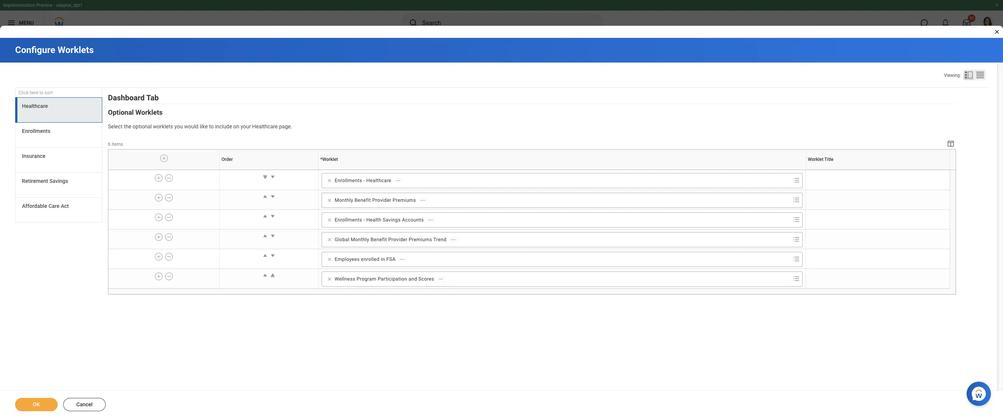 Task type: locate. For each thing, give the bounding box(es) containing it.
2 x small image from the top
[[326, 197, 333, 204]]

caret down image
[[269, 173, 277, 181], [269, 232, 277, 240], [269, 252, 277, 260]]

monthly right global
[[351, 237, 370, 243]]

4 row element from the top
[[108, 210, 951, 230]]

x small image inside "wellness program participation and scores, press delete to clear value." option
[[326, 276, 333, 283]]

1 vertical spatial minus image
[[167, 194, 172, 201]]

2 vertical spatial -
[[364, 217, 365, 223]]

1 minus image from the top
[[167, 175, 172, 182]]

order
[[222, 157, 233, 162], [269, 170, 269, 170]]

row element containing enrollments - healthcare
[[108, 171, 951, 190]]

- up monthly benefit provider premiums
[[364, 178, 365, 183]]

1 caret down image from the top
[[269, 173, 277, 181]]

benefit inside 'element'
[[371, 237, 387, 243]]

savings right health at left
[[383, 217, 401, 223]]

enrollments down the * worklet
[[335, 178, 362, 183]]

x small image for enrollments - healthcare
[[326, 177, 333, 185]]

order worklet worklet title
[[269, 170, 880, 170]]

- right preview
[[54, 3, 55, 8]]

3 plus image from the top
[[156, 273, 162, 280]]

1 vertical spatial savings
[[383, 217, 401, 223]]

optional
[[133, 124, 152, 130]]

monthly benefit provider premiums
[[335, 197, 416, 203]]

optional worklets group
[[108, 108, 957, 295]]

benefit inside "option"
[[355, 197, 371, 203]]

benefit
[[355, 197, 371, 203], [371, 237, 387, 243]]

order down include
[[222, 157, 233, 162]]

1 horizontal spatial worklets
[[136, 108, 163, 116]]

related actions image inside enrollments - health savings accounts, press delete to clear value. option
[[428, 217, 434, 223]]

0 horizontal spatial worklets
[[58, 45, 94, 55]]

provider inside "option"
[[373, 197, 392, 203]]

row element containing global monthly benefit provider premiums trend
[[108, 230, 951, 249]]

1 horizontal spatial order
[[269, 170, 269, 170]]

order column header
[[220, 170, 318, 171]]

related actions image
[[421, 198, 426, 203], [400, 257, 405, 262]]

click here to sort
[[19, 90, 53, 96]]

to right like
[[209, 124, 214, 130]]

enrollments inside list box
[[22, 128, 50, 134]]

prompts image for enrollments - health savings accounts
[[792, 215, 801, 224]]

plus image for global monthly benefit provider premiums trend
[[156, 234, 162, 241]]

include
[[215, 124, 232, 130]]

click
[[19, 90, 28, 96]]

worklets
[[58, 45, 94, 55], [136, 108, 163, 116]]

1 vertical spatial order
[[269, 170, 269, 170]]

and
[[409, 276, 417, 282]]

search image
[[409, 18, 418, 27]]

list box containing healthcare
[[15, 97, 102, 223]]

0 horizontal spatial order
[[222, 157, 233, 162]]

3 x small image from the top
[[326, 256, 333, 263]]

0 vertical spatial healthcare
[[22, 103, 48, 109]]

minus image for monthly benefit provider premiums
[[167, 194, 172, 201]]

enrollments up insurance
[[22, 128, 50, 134]]

inbox large image
[[964, 19, 971, 27]]

benefit down enrollments - healthcare element
[[355, 197, 371, 203]]

minus image for wellness program participation and scores
[[167, 273, 172, 280]]

related actions image up accounts
[[421, 198, 426, 203]]

page.
[[279, 124, 292, 130]]

1 vertical spatial enrollments
[[335, 178, 362, 183]]

3 minus image from the top
[[167, 254, 172, 260]]

1 vertical spatial premiums
[[409, 237, 432, 243]]

worklets
[[153, 124, 173, 130]]

3 caret up image from the top
[[261, 232, 269, 240]]

worklets for configure worklets
[[58, 45, 94, 55]]

global monthly benefit provider premiums trend, press delete to clear value. option
[[324, 235, 460, 244]]

1 caret down image from the top
[[269, 193, 277, 201]]

enrolled
[[361, 257, 380, 262]]

1 horizontal spatial title
[[879, 170, 880, 170]]

enrollments for enrollments - healthcare
[[335, 178, 362, 183]]

enrollments - health savings accounts element
[[335, 217, 424, 224]]

here
[[30, 90, 38, 96]]

enrollments for enrollments - health savings accounts
[[335, 217, 362, 223]]

0 vertical spatial x small image
[[326, 177, 333, 185]]

0 vertical spatial enrollments
[[22, 128, 50, 134]]

related actions image right scores
[[439, 277, 444, 282]]

related actions image inside employees enrolled in fsa, press delete to clear value. "option"
[[400, 257, 405, 262]]

related actions image inside monthly benefit provider premiums, press delete to clear value. "option"
[[421, 198, 426, 203]]

0 horizontal spatial savings
[[49, 178, 68, 184]]

0 vertical spatial related actions image
[[421, 198, 426, 203]]

savings inside list box
[[49, 178, 68, 184]]

1 prompts image from the top
[[792, 176, 801, 185]]

3 x small image from the top
[[326, 276, 333, 283]]

row element
[[108, 150, 952, 170], [108, 171, 951, 190], [108, 190, 951, 210], [108, 210, 951, 230], [108, 230, 951, 249], [108, 249, 951, 269], [108, 269, 951, 289]]

1 vertical spatial caret down image
[[269, 213, 277, 220]]

2 vertical spatial prompts image
[[792, 255, 801, 264]]

title inside row element
[[825, 157, 834, 162]]

1 x small image from the top
[[326, 177, 333, 185]]

1 vertical spatial x small image
[[326, 236, 333, 244]]

2 vertical spatial enrollments
[[335, 217, 362, 223]]

0 vertical spatial caret down image
[[269, 193, 277, 201]]

x small image inside enrollments - health savings accounts, press delete to clear value. option
[[326, 216, 333, 224]]

1 horizontal spatial related actions image
[[421, 198, 426, 203]]

0 horizontal spatial healthcare
[[22, 103, 48, 109]]

related actions image right fsa
[[400, 257, 405, 262]]

trend
[[434, 237, 447, 243]]

related actions image right accounts
[[428, 217, 434, 223]]

- left health at left
[[364, 217, 365, 223]]

2 minus image from the top
[[167, 234, 172, 241]]

title
[[825, 157, 834, 162], [879, 170, 880, 170]]

like
[[200, 124, 208, 130]]

0 vertical spatial prompts image
[[792, 176, 801, 185]]

configure worklets
[[15, 45, 94, 55]]

close environment banner image
[[996, 3, 1000, 7]]

1 plus image from the top
[[156, 175, 162, 182]]

list box inside configure worklets main content
[[15, 97, 102, 223]]

2 caret down image from the top
[[269, 232, 277, 240]]

1 horizontal spatial to
[[209, 124, 214, 130]]

4 caret up image from the top
[[261, 252, 269, 260]]

list box
[[15, 97, 102, 223]]

x small image inside global monthly benefit provider premiums trend, press delete to clear value. option
[[326, 236, 333, 244]]

minus image for enrollments
[[167, 214, 172, 221]]

0 vertical spatial title
[[825, 157, 834, 162]]

5 row element from the top
[[108, 230, 951, 249]]

order for order worklet worklet title
[[269, 170, 269, 170]]

1 vertical spatial benefit
[[371, 237, 387, 243]]

health
[[367, 217, 382, 223]]

1 prompts image from the top
[[792, 215, 801, 224]]

1 minus image from the top
[[167, 214, 172, 221]]

-
[[54, 3, 55, 8], [364, 178, 365, 183], [364, 217, 365, 223]]

provider
[[373, 197, 392, 203], [389, 237, 408, 243]]

2 prompts image from the top
[[792, 235, 801, 244]]

2 caret up image from the top
[[261, 213, 269, 220]]

2 vertical spatial prompts image
[[792, 274, 801, 284]]

0 vertical spatial benefit
[[355, 197, 371, 203]]

0 vertical spatial savings
[[49, 178, 68, 184]]

minus image
[[167, 175, 172, 182], [167, 194, 172, 201], [167, 273, 172, 280]]

0 vertical spatial prompts image
[[792, 215, 801, 224]]

1 vertical spatial healthcare
[[252, 124, 278, 130]]

2 row element from the top
[[108, 171, 951, 190]]

x small image for global monthly benefit provider premiums trend
[[326, 236, 333, 244]]

0 horizontal spatial to
[[40, 90, 44, 96]]

related actions image for enrollments - healthcare
[[396, 178, 401, 183]]

to left sort
[[40, 90, 44, 96]]

savings inside option
[[383, 217, 401, 223]]

employees
[[335, 257, 360, 262]]

1 vertical spatial to
[[209, 124, 214, 130]]

order up caret bottom image
[[269, 170, 269, 170]]

1 horizontal spatial savings
[[383, 217, 401, 223]]

2 horizontal spatial healthcare
[[367, 178, 392, 183]]

x small image
[[326, 216, 333, 224], [326, 236, 333, 244], [326, 256, 333, 263]]

profile logan mcneil element
[[978, 14, 999, 31]]

0 vertical spatial plus image
[[156, 175, 162, 182]]

wellness program participation and scores element
[[335, 276, 435, 283]]

enrollments - healthcare
[[335, 178, 392, 183]]

healthcare inside list box
[[22, 103, 48, 109]]

benefit down enrollments - health savings accounts element
[[371, 237, 387, 243]]

2 prompts image from the top
[[792, 196, 801, 205]]

related actions image up monthly benefit provider premiums, press delete to clear value. "option" on the top left
[[396, 178, 401, 183]]

healthcare right your on the left
[[252, 124, 278, 130]]

premiums up accounts
[[393, 197, 416, 203]]

monthly benefit provider premiums, press delete to clear value. option
[[324, 196, 430, 205]]

0 vertical spatial caret down image
[[269, 173, 277, 181]]

* worklet
[[321, 157, 338, 162]]

0 vertical spatial minus image
[[167, 214, 172, 221]]

x small image inside monthly benefit provider premiums, press delete to clear value. "option"
[[326, 197, 333, 204]]

healthcare
[[22, 103, 48, 109], [252, 124, 278, 130], [367, 178, 392, 183]]

premiums
[[393, 197, 416, 203], [409, 237, 432, 243]]

worklets inside group
[[136, 108, 163, 116]]

1 vertical spatial prompts image
[[792, 196, 801, 205]]

3 row element from the top
[[108, 190, 951, 210]]

configure worklets dialog
[[0, 0, 1004, 419]]

1 vertical spatial provider
[[389, 237, 408, 243]]

prompts image
[[792, 215, 801, 224], [792, 235, 801, 244], [792, 274, 801, 284]]

1 vertical spatial -
[[364, 178, 365, 183]]

prompts image for fsa
[[792, 255, 801, 264]]

row element containing monthly benefit provider premiums
[[108, 190, 951, 210]]

1 horizontal spatial healthcare
[[252, 124, 278, 130]]

1 row element from the top
[[108, 150, 952, 170]]

premiums inside "option"
[[393, 197, 416, 203]]

savings
[[49, 178, 68, 184], [383, 217, 401, 223]]

Toggle to Grid view radio
[[975, 70, 986, 80]]

0 vertical spatial minus image
[[167, 175, 172, 182]]

monthly benefit provider premiums element
[[335, 197, 416, 204]]

7 row element from the top
[[108, 269, 951, 289]]

0 vertical spatial provider
[[373, 197, 392, 203]]

0 vertical spatial to
[[40, 90, 44, 96]]

act
[[61, 203, 69, 209]]

prompts image
[[792, 176, 801, 185], [792, 196, 801, 205], [792, 255, 801, 264]]

provider up fsa
[[389, 237, 408, 243]]

0 vertical spatial premiums
[[393, 197, 416, 203]]

caret down image
[[269, 193, 277, 201], [269, 213, 277, 220]]

x small image inside enrollments - healthcare, press delete to clear value. option
[[326, 177, 333, 185]]

related actions image for global monthly benefit provider premiums trend
[[451, 237, 456, 243]]

related actions image right trend on the bottom of page
[[451, 237, 456, 243]]

provider up enrollments - health savings accounts at the bottom
[[373, 197, 392, 203]]

monthly
[[335, 197, 353, 203], [351, 237, 370, 243]]

to inside popup button
[[40, 90, 44, 96]]

2 plus image from the top
[[156, 234, 162, 241]]

2 minus image from the top
[[167, 194, 172, 201]]

2 vertical spatial caret down image
[[269, 252, 277, 260]]

1 vertical spatial minus image
[[167, 234, 172, 241]]

healthcare down click here to sort
[[22, 103, 48, 109]]

navigation pane region
[[15, 88, 102, 225]]

worklet column header
[[318, 170, 806, 171]]

1 vertical spatial x small image
[[326, 197, 333, 204]]

premiums left trend on the bottom of page
[[409, 237, 432, 243]]

1 vertical spatial monthly
[[351, 237, 370, 243]]

1 vertical spatial related actions image
[[400, 257, 405, 262]]

plus image
[[156, 175, 162, 182], [156, 234, 162, 241], [156, 273, 162, 280]]

employees enrolled in fsa
[[335, 257, 396, 262]]

plus image for enrollments - health savings accounts
[[156, 214, 162, 221]]

2 vertical spatial minus image
[[167, 273, 172, 280]]

1 vertical spatial prompts image
[[792, 235, 801, 244]]

3 caret down image from the top
[[269, 252, 277, 260]]

enrollments
[[22, 128, 50, 134], [335, 178, 362, 183], [335, 217, 362, 223]]

2 x small image from the top
[[326, 236, 333, 244]]

6 row element from the top
[[108, 249, 951, 269]]

x small image
[[326, 177, 333, 185], [326, 197, 333, 204], [326, 276, 333, 283]]

1 vertical spatial title
[[879, 170, 880, 170]]

minus image for employees
[[167, 254, 172, 260]]

3 minus image from the top
[[167, 273, 172, 280]]

0 horizontal spatial related actions image
[[400, 257, 405, 262]]

worklets for optional worklets
[[136, 108, 163, 116]]

worklet
[[323, 157, 338, 162], [809, 157, 824, 162], [562, 170, 563, 170], [877, 170, 879, 170]]

0 vertical spatial order
[[222, 157, 233, 162]]

1 vertical spatial caret down image
[[269, 232, 277, 240]]

ok button
[[15, 398, 58, 412]]

0 vertical spatial -
[[54, 3, 55, 8]]

3 prompts image from the top
[[792, 255, 801, 264]]

2 vertical spatial healthcare
[[367, 178, 392, 183]]

x small image for monthly benefit provider premiums
[[326, 197, 333, 204]]

3 prompts image from the top
[[792, 274, 801, 284]]

worklet title column header
[[806, 170, 951, 171]]

ok
[[33, 402, 40, 408]]

affordable care act
[[22, 203, 69, 209]]

participation
[[378, 276, 408, 282]]

healthcare up monthly benefit provider premiums
[[367, 178, 392, 183]]

enrollments up global
[[335, 217, 362, 223]]

0 horizontal spatial title
[[825, 157, 834, 162]]

enrollments - healthcare, press delete to clear value. option
[[324, 176, 405, 185]]

*
[[321, 157, 323, 162]]

related actions image
[[396, 178, 401, 183], [428, 217, 434, 223], [451, 237, 456, 243], [439, 277, 444, 282]]

2 vertical spatial x small image
[[326, 276, 333, 283]]

0 vertical spatial x small image
[[326, 216, 333, 224]]

1 vertical spatial plus image
[[156, 234, 162, 241]]

monthly down enrollments - healthcare element
[[335, 197, 353, 203]]

1 x small image from the top
[[326, 216, 333, 224]]

affordable
[[22, 203, 47, 209]]

related actions image inside global monthly benefit provider premiums trend, press delete to clear value. option
[[451, 237, 456, 243]]

0 vertical spatial monthly
[[335, 197, 353, 203]]

program
[[357, 276, 377, 282]]

minus image
[[167, 214, 172, 221], [167, 234, 172, 241], [167, 254, 172, 260]]

2 vertical spatial plus image
[[156, 273, 162, 280]]

configure worklets main content
[[0, 38, 1004, 419]]

plus image
[[162, 155, 167, 162], [156, 194, 162, 201], [156, 214, 162, 221], [156, 254, 162, 260]]

retirement savings
[[22, 178, 68, 184]]

1 vertical spatial worklets
[[136, 108, 163, 116]]

caret up image
[[261, 272, 269, 279]]

to
[[40, 90, 44, 96], [209, 124, 214, 130]]

savings right retirement
[[49, 178, 68, 184]]

2 vertical spatial x small image
[[326, 256, 333, 263]]

plus image for wellness program participation and scores
[[156, 273, 162, 280]]

0 vertical spatial worklets
[[58, 45, 94, 55]]

workday assistant region
[[967, 379, 995, 406]]

caret up image
[[261, 193, 269, 201], [261, 213, 269, 220], [261, 232, 269, 240], [261, 252, 269, 260]]

prompts image for wellness program participation and scores
[[792, 274, 801, 284]]

2 vertical spatial minus image
[[167, 254, 172, 260]]



Task type: describe. For each thing, give the bounding box(es) containing it.
enrollments - health savings accounts
[[335, 217, 424, 223]]

viewing: option group
[[945, 70, 989, 82]]

on
[[234, 124, 239, 130]]

provider inside 'element'
[[389, 237, 408, 243]]

order for order
[[222, 157, 233, 162]]

scores
[[419, 276, 435, 282]]

wellness program participation and scores
[[335, 276, 435, 282]]

caret bottom image
[[261, 173, 269, 181]]

related actions image for enrollments - health savings accounts
[[428, 217, 434, 223]]

x small image for wellness program participation and scores
[[326, 276, 333, 283]]

you
[[175, 124, 183, 130]]

fsa
[[387, 257, 396, 262]]

optional worklets button
[[108, 108, 163, 116]]

in
[[381, 257, 385, 262]]

notifications large image
[[942, 19, 950, 27]]

monthly inside 'element'
[[351, 237, 370, 243]]

- for enrollments - healthcare
[[364, 178, 365, 183]]

x small image for employees enrolled in fsa
[[326, 256, 333, 263]]

would
[[184, 124, 199, 130]]

prompts image for global monthly benefit provider premiums trend
[[792, 235, 801, 244]]

row element containing enrollments - health savings accounts
[[108, 210, 951, 230]]

caret up image for 2nd minus image from the bottom
[[261, 232, 269, 240]]

related actions image for employees enrolled in fsa
[[400, 257, 405, 262]]

6 items
[[108, 142, 123, 147]]

related actions image for monthly benefit provider premiums
[[421, 198, 426, 203]]

Toggle to List Detail view radio
[[964, 70, 975, 80]]

select the optional worklets you would like to include on your healthcare page.
[[108, 124, 292, 130]]

enrollments - health savings accounts, press delete to clear value. option
[[324, 216, 437, 225]]

caret up image for minus image associated with enrollments
[[261, 213, 269, 220]]

worklet title
[[809, 157, 834, 162]]

6
[[108, 142, 111, 147]]

click here to sort button
[[15, 88, 102, 98]]

implementation preview -   adeptai_dpt1 banner
[[0, 0, 1004, 35]]

plus image for employees enrolled in fsa
[[156, 254, 162, 260]]

configure
[[15, 45, 55, 55]]

healthcare inside option
[[367, 178, 392, 183]]

caret up image for minus image related to employees
[[261, 252, 269, 260]]

dashboard tab
[[108, 93, 159, 102]]

- inside banner
[[54, 3, 55, 8]]

enrollments for enrollments
[[22, 128, 50, 134]]

cancel button
[[63, 398, 106, 412]]

- for enrollments - health savings accounts
[[364, 217, 365, 223]]

monthly inside "option"
[[335, 197, 353, 203]]

enrollments - healthcare element
[[335, 177, 392, 184]]

insurance
[[22, 153, 45, 159]]

caret top image
[[269, 272, 277, 279]]

caret down image for enrollments
[[269, 173, 277, 181]]

viewing:
[[945, 73, 962, 78]]

premiums inside 'element'
[[409, 237, 432, 243]]

row element containing order
[[108, 150, 952, 170]]

your
[[241, 124, 251, 130]]

optional worklets
[[108, 108, 163, 116]]

dashboard
[[108, 93, 145, 102]]

employees enrolled in fsa element
[[335, 256, 396, 263]]

plus image for worklet
[[162, 155, 167, 162]]

global monthly benefit provider premiums trend
[[335, 237, 447, 243]]

adeptai_dpt1
[[56, 3, 83, 8]]

2 caret down image from the top
[[269, 213, 277, 220]]

wellness program participation and scores, press delete to clear value. option
[[324, 275, 448, 284]]

optional
[[108, 108, 134, 116]]

prompts image for premiums
[[792, 196, 801, 205]]

retirement
[[22, 178, 48, 184]]

tab
[[146, 93, 159, 102]]

related actions image for wellness program participation and scores
[[439, 277, 444, 282]]

x small image for enrollments - health savings accounts
[[326, 216, 333, 224]]

care
[[49, 203, 60, 209]]

global
[[335, 237, 350, 243]]

wellness
[[335, 276, 356, 282]]

select
[[108, 124, 123, 130]]

items
[[112, 142, 123, 147]]

to inside optional worklets group
[[209, 124, 214, 130]]

row element containing wellness program participation and scores
[[108, 269, 951, 289]]

employees enrolled in fsa, press delete to clear value. option
[[324, 255, 409, 264]]

row element containing employees enrolled in fsa
[[108, 249, 951, 269]]

the
[[124, 124, 131, 130]]

1 caret up image from the top
[[261, 193, 269, 201]]

click to view/edit grid preferences image
[[947, 139, 956, 148]]

implementation
[[3, 3, 35, 8]]

sort
[[45, 90, 53, 96]]

implementation preview -   adeptai_dpt1
[[3, 3, 83, 8]]

caret down image for employees
[[269, 252, 277, 260]]

preview
[[36, 3, 52, 8]]

global monthly benefit provider premiums trend element
[[335, 237, 447, 243]]

close configure worklets image
[[995, 29, 1001, 35]]

cancel
[[76, 402, 93, 408]]

accounts
[[402, 217, 424, 223]]



Task type: vqa. For each thing, say whether or not it's contained in the screenshot.
related actions image inside Global Monthly Benefit Provider Premiums Trend, press delete to clear value. option
yes



